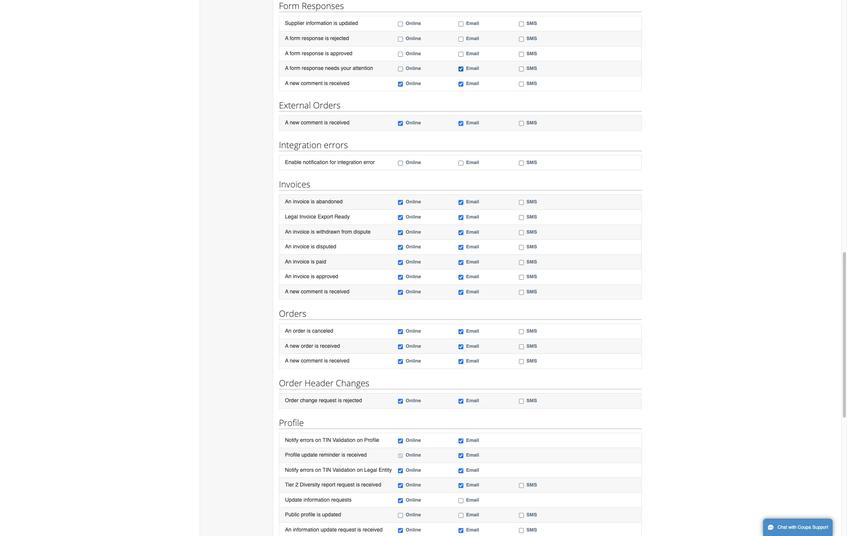 Task type: describe. For each thing, give the bounding box(es) containing it.
2 comment from the top
[[301, 120, 323, 126]]

an invoice is paid
[[285, 258, 326, 264]]

6 email from the top
[[466, 120, 479, 126]]

3 a from the top
[[285, 65, 288, 71]]

23 online from the top
[[406, 497, 421, 503]]

1 vertical spatial approved
[[316, 273, 338, 279]]

chat
[[778, 525, 787, 530]]

13 email from the top
[[466, 274, 479, 279]]

1 new from the top
[[290, 80, 299, 86]]

8 sms from the top
[[526, 199, 537, 205]]

2 a from the top
[[285, 50, 288, 56]]

update
[[285, 497, 302, 503]]

0 vertical spatial order
[[293, 328, 305, 334]]

integration
[[337, 159, 362, 165]]

enable notification for integration error
[[285, 159, 375, 165]]

5 a from the top
[[285, 120, 288, 126]]

21 sms from the top
[[526, 527, 537, 533]]

profile for profile
[[279, 416, 304, 429]]

17 email from the top
[[466, 358, 479, 364]]

needs
[[325, 65, 339, 71]]

25 email from the top
[[466, 527, 479, 533]]

18 sms from the top
[[526, 398, 537, 403]]

1 horizontal spatial orders
[[313, 99, 341, 111]]

5 online from the top
[[406, 80, 421, 86]]

3 email from the top
[[466, 50, 479, 56]]

a form response is approved
[[285, 50, 352, 56]]

tin for legal
[[323, 467, 331, 473]]

13 sms from the top
[[526, 274, 537, 279]]

paid
[[316, 258, 326, 264]]

8 a from the top
[[285, 358, 288, 364]]

updated for supplier information is updated
[[339, 20, 358, 26]]

notify errors on tin validation on legal entity
[[285, 467, 392, 473]]

errors for integration errors
[[324, 139, 348, 151]]

3 a new comment is received from the top
[[285, 288, 349, 294]]

changes
[[336, 377, 369, 389]]

14 online from the top
[[406, 289, 421, 294]]

11 online from the top
[[406, 244, 421, 250]]

9 sms from the top
[[526, 214, 537, 220]]

8 email from the top
[[466, 199, 479, 205]]

15 sms from the top
[[526, 328, 537, 334]]

header
[[305, 377, 334, 389]]

on down profile update reminder is received
[[315, 467, 321, 473]]

22 email from the top
[[466, 482, 479, 488]]

export
[[318, 214, 333, 220]]

coupa
[[798, 525, 811, 530]]

change
[[300, 397, 317, 403]]

2 email from the top
[[466, 36, 479, 41]]

abandoned
[[316, 199, 343, 205]]

errors for notify errors on tin validation on legal entity
[[300, 467, 314, 473]]

order change request is rejected
[[285, 397, 362, 403]]

1 vertical spatial profile
[[364, 437, 379, 443]]

an information update request is received
[[285, 527, 383, 533]]

1 a new comment is received from the top
[[285, 80, 349, 86]]

2 new from the top
[[290, 120, 299, 126]]

4 online from the top
[[406, 65, 421, 71]]

8 online from the top
[[406, 199, 421, 205]]

notify for notify errors on tin validation on profile
[[285, 437, 299, 443]]

16 online from the top
[[406, 343, 421, 349]]

public profile is updated
[[285, 512, 341, 518]]

13 online from the top
[[406, 274, 421, 279]]

9 online from the top
[[406, 214, 421, 220]]

ready
[[334, 214, 350, 220]]

5 sms from the top
[[526, 80, 537, 86]]

an invoice is withdrawn from dispute
[[285, 229, 371, 235]]

form for a form response is rejected
[[290, 35, 300, 41]]

21 online from the top
[[406, 467, 421, 473]]

with
[[789, 525, 797, 530]]

11 email from the top
[[466, 244, 479, 250]]

response for your
[[302, 65, 324, 71]]

4 comment from the top
[[301, 358, 323, 364]]

14 sms from the top
[[526, 289, 537, 294]]

10 sms from the top
[[526, 229, 537, 235]]

on up profile update reminder is received
[[315, 437, 321, 443]]

from
[[342, 229, 352, 235]]

response for approved
[[302, 50, 324, 56]]

24 email from the top
[[466, 512, 479, 518]]

an invoice is disputed
[[285, 243, 336, 250]]

errors for notify errors on tin validation on profile
[[300, 437, 314, 443]]

12 email from the top
[[466, 259, 479, 264]]

3 comment from the top
[[301, 288, 323, 294]]

1 horizontal spatial update
[[321, 527, 337, 533]]

11 sms from the top
[[526, 244, 537, 250]]

2 sms from the top
[[526, 36, 537, 41]]

20 email from the top
[[466, 452, 479, 458]]

invoices
[[279, 178, 310, 190]]

profile update reminder is received
[[285, 452, 367, 458]]

disputed
[[316, 243, 336, 250]]

1 email from the top
[[466, 21, 479, 26]]

an for an invoice is withdrawn from dispute
[[285, 229, 292, 235]]

20 online from the top
[[406, 452, 421, 458]]

10 online from the top
[[406, 229, 421, 235]]

for
[[330, 159, 336, 165]]

1 vertical spatial request
[[337, 482, 355, 488]]

10 email from the top
[[466, 229, 479, 235]]

enable
[[285, 159, 302, 165]]

external
[[279, 99, 311, 111]]

1 sms from the top
[[526, 21, 537, 26]]

validation for legal
[[333, 467, 355, 473]]

15 online from the top
[[406, 328, 421, 334]]

2 a new comment is received from the top
[[285, 120, 349, 126]]

invoice for approved
[[293, 273, 309, 279]]

4 a from the top
[[285, 80, 288, 86]]

attention
[[353, 65, 373, 71]]

reminder
[[319, 452, 340, 458]]

22 online from the top
[[406, 482, 421, 488]]

19 email from the top
[[466, 437, 479, 443]]

rejected for order change request is rejected
[[343, 397, 362, 403]]



Task type: vqa. For each thing, say whether or not it's contained in the screenshot.
Profile "TIN"
yes



Task type: locate. For each thing, give the bounding box(es) containing it.
order
[[279, 377, 302, 389], [285, 397, 299, 403]]

5 new from the top
[[290, 358, 299, 364]]

response down the a form response is approved at the left top
[[302, 65, 324, 71]]

profile up entity
[[364, 437, 379, 443]]

a new comment is received down 'a new order is received' on the bottom left of page
[[285, 358, 349, 364]]

invoice
[[299, 214, 316, 220]]

7 a from the top
[[285, 343, 288, 349]]

16 email from the top
[[466, 343, 479, 349]]

5 invoice from the top
[[293, 273, 309, 279]]

new
[[290, 80, 299, 86], [290, 120, 299, 126], [290, 288, 299, 294], [290, 343, 299, 349], [290, 358, 299, 364]]

notify up tier
[[285, 467, 299, 473]]

4 sms from the top
[[526, 65, 537, 71]]

1 online from the top
[[406, 21, 421, 26]]

2
[[295, 482, 298, 488]]

updated up an information update request is received
[[322, 512, 341, 518]]

notify up profile update reminder is received
[[285, 437, 299, 443]]

request down requests
[[338, 527, 356, 533]]

tin for profile
[[323, 437, 331, 443]]

form
[[290, 35, 300, 41], [290, 50, 300, 56], [290, 65, 300, 71]]

1 vertical spatial orders
[[279, 307, 306, 320]]

information for update
[[304, 497, 330, 503]]

error
[[364, 159, 375, 165]]

chat with coupa support button
[[763, 519, 833, 536]]

validation
[[333, 437, 355, 443], [333, 467, 355, 473]]

2 vertical spatial request
[[338, 527, 356, 533]]

order header changes
[[279, 377, 369, 389]]

0 vertical spatial validation
[[333, 437, 355, 443]]

7 an from the top
[[285, 527, 292, 533]]

response up the a form response is approved at the left top
[[302, 35, 324, 41]]

public
[[285, 512, 299, 518]]

diversity
[[300, 482, 320, 488]]

a new comment is received down external orders
[[285, 120, 349, 126]]

orders
[[313, 99, 341, 111], [279, 307, 306, 320]]

1 vertical spatial update
[[321, 527, 337, 533]]

invoice for withdrawn
[[293, 229, 309, 235]]

1 response from the top
[[302, 35, 324, 41]]

on up notify errors on tin validation on legal entity
[[357, 437, 363, 443]]

2 vertical spatial profile
[[285, 452, 300, 458]]

tier
[[285, 482, 294, 488]]

9 email from the top
[[466, 214, 479, 220]]

invoice up invoice
[[293, 199, 309, 205]]

form down a form response is rejected
[[290, 50, 300, 56]]

1 notify from the top
[[285, 437, 299, 443]]

a
[[285, 35, 288, 41], [285, 50, 288, 56], [285, 65, 288, 71], [285, 80, 288, 86], [285, 120, 288, 126], [285, 288, 288, 294], [285, 343, 288, 349], [285, 358, 288, 364]]

4 invoice from the top
[[293, 258, 309, 264]]

information
[[306, 20, 332, 26], [304, 497, 330, 503], [293, 527, 319, 533]]

18 online from the top
[[406, 398, 421, 403]]

notify for notify errors on tin validation on legal entity
[[285, 467, 299, 473]]

form for a form response needs your attention
[[290, 65, 300, 71]]

integration
[[279, 139, 322, 151]]

entity
[[379, 467, 392, 473]]

invoice for paid
[[293, 258, 309, 264]]

form down the a form response is approved at the left top
[[290, 65, 300, 71]]

an order is canceled
[[285, 328, 333, 334]]

2 online from the top
[[406, 36, 421, 41]]

an down an invoice is disputed
[[285, 258, 292, 264]]

rejected down supplier information is updated
[[330, 35, 349, 41]]

orders up an order is canceled
[[279, 307, 306, 320]]

an down an invoice is paid
[[285, 273, 292, 279]]

0 vertical spatial updated
[[339, 20, 358, 26]]

new down 'a new order is received' on the bottom left of page
[[290, 358, 299, 364]]

1 vertical spatial information
[[304, 497, 330, 503]]

a form response is rejected
[[285, 35, 349, 41]]

3 new from the top
[[290, 288, 299, 294]]

14 email from the top
[[466, 289, 479, 294]]

an invoice is abandoned
[[285, 199, 343, 205]]

request down the order header changes
[[319, 397, 337, 403]]

1 vertical spatial order
[[301, 343, 313, 349]]

3 an from the top
[[285, 243, 292, 250]]

legal invoice export ready
[[285, 214, 350, 220]]

2 invoice from the top
[[293, 229, 309, 235]]

1 horizontal spatial legal
[[364, 467, 377, 473]]

tin up profile update reminder is received
[[323, 437, 331, 443]]

None checkbox
[[459, 22, 463, 27], [398, 37, 403, 42], [398, 52, 403, 57], [459, 52, 463, 57], [398, 67, 403, 71], [459, 67, 463, 71], [459, 82, 463, 86], [398, 121, 403, 126], [459, 121, 463, 126], [519, 121, 524, 126], [459, 161, 463, 166], [519, 161, 524, 166], [459, 200, 463, 205], [398, 215, 403, 220], [459, 215, 463, 220], [519, 215, 524, 220], [398, 230, 403, 235], [459, 230, 463, 235], [398, 245, 403, 250], [459, 245, 463, 250], [519, 260, 524, 265], [519, 290, 524, 295], [398, 329, 403, 334], [519, 329, 524, 334], [398, 344, 403, 349], [519, 344, 524, 349], [398, 359, 403, 364], [459, 359, 463, 364], [519, 359, 524, 364], [398, 399, 403, 404], [459, 399, 463, 404], [398, 438, 403, 443], [459, 468, 463, 473], [398, 483, 403, 488], [459, 483, 463, 488], [459, 498, 463, 503], [459, 513, 463, 518], [519, 528, 524, 533], [459, 22, 463, 27], [398, 37, 403, 42], [398, 52, 403, 57], [459, 52, 463, 57], [398, 67, 403, 71], [459, 67, 463, 71], [459, 82, 463, 86], [398, 121, 403, 126], [459, 121, 463, 126], [519, 121, 524, 126], [459, 161, 463, 166], [519, 161, 524, 166], [459, 200, 463, 205], [398, 215, 403, 220], [459, 215, 463, 220], [519, 215, 524, 220], [398, 230, 403, 235], [459, 230, 463, 235], [398, 245, 403, 250], [459, 245, 463, 250], [519, 260, 524, 265], [519, 290, 524, 295], [398, 329, 403, 334], [519, 329, 524, 334], [398, 344, 403, 349], [519, 344, 524, 349], [398, 359, 403, 364], [459, 359, 463, 364], [519, 359, 524, 364], [398, 399, 403, 404], [459, 399, 463, 404], [398, 438, 403, 443], [459, 468, 463, 473], [398, 483, 403, 488], [459, 483, 463, 488], [459, 498, 463, 503], [459, 513, 463, 518], [519, 528, 524, 533]]

1 vertical spatial legal
[[364, 467, 377, 473]]

errors
[[324, 139, 348, 151], [300, 437, 314, 443], [300, 467, 314, 473]]

new up external
[[290, 80, 299, 86]]

an for an invoice is abandoned
[[285, 199, 292, 205]]

18 email from the top
[[466, 398, 479, 403]]

new down an order is canceled
[[290, 343, 299, 349]]

20 sms from the top
[[526, 512, 537, 518]]

rejected down 'changes'
[[343, 397, 362, 403]]

report
[[322, 482, 335, 488]]

invoice
[[293, 199, 309, 205], [293, 229, 309, 235], [293, 243, 309, 250], [293, 258, 309, 264], [293, 273, 309, 279]]

external orders
[[279, 99, 341, 111]]

0 vertical spatial approved
[[330, 50, 352, 56]]

0 vertical spatial legal
[[285, 214, 298, 220]]

requests
[[331, 497, 352, 503]]

6 an from the top
[[285, 328, 292, 334]]

invoice for abandoned
[[293, 199, 309, 205]]

supplier information is updated
[[285, 20, 358, 26]]

2 validation from the top
[[333, 467, 355, 473]]

invoice for disputed
[[293, 243, 309, 250]]

validation up reminder on the left of page
[[333, 437, 355, 443]]

received
[[329, 80, 349, 86], [329, 120, 349, 126], [329, 288, 349, 294], [320, 343, 340, 349], [329, 358, 349, 364], [347, 452, 367, 458], [361, 482, 381, 488], [363, 527, 383, 533]]

information for an
[[293, 527, 319, 533]]

None checkbox
[[398, 22, 403, 27], [519, 22, 524, 27], [459, 37, 463, 42], [519, 37, 524, 42], [519, 52, 524, 57], [519, 67, 524, 71], [398, 82, 403, 86], [519, 82, 524, 86], [398, 161, 403, 166], [398, 200, 403, 205], [519, 200, 524, 205], [519, 230, 524, 235], [519, 245, 524, 250], [398, 260, 403, 265], [459, 260, 463, 265], [398, 275, 403, 280], [459, 275, 463, 280], [519, 275, 524, 280], [398, 290, 403, 295], [459, 290, 463, 295], [459, 329, 463, 334], [459, 344, 463, 349], [519, 399, 524, 404], [459, 438, 463, 443], [398, 453, 403, 458], [459, 453, 463, 458], [398, 468, 403, 473], [519, 483, 524, 488], [398, 498, 403, 503], [398, 513, 403, 518], [519, 513, 524, 518], [398, 528, 403, 533], [459, 528, 463, 533], [398, 22, 403, 27], [519, 22, 524, 27], [459, 37, 463, 42], [519, 37, 524, 42], [519, 52, 524, 57], [519, 67, 524, 71], [398, 82, 403, 86], [519, 82, 524, 86], [398, 161, 403, 166], [398, 200, 403, 205], [519, 200, 524, 205], [519, 230, 524, 235], [519, 245, 524, 250], [398, 260, 403, 265], [459, 260, 463, 265], [398, 275, 403, 280], [459, 275, 463, 280], [519, 275, 524, 280], [398, 290, 403, 295], [459, 290, 463, 295], [459, 329, 463, 334], [459, 344, 463, 349], [519, 399, 524, 404], [459, 438, 463, 443], [398, 453, 403, 458], [459, 453, 463, 458], [398, 468, 403, 473], [519, 483, 524, 488], [398, 498, 403, 503], [398, 513, 403, 518], [519, 513, 524, 518], [398, 528, 403, 533], [459, 528, 463, 533]]

2 vertical spatial response
[[302, 65, 324, 71]]

19 online from the top
[[406, 437, 421, 443]]

request up requests
[[337, 482, 355, 488]]

information up a form response is rejected
[[306, 20, 332, 26]]

4 email from the top
[[466, 65, 479, 71]]

0 vertical spatial errors
[[324, 139, 348, 151]]

errors up diversity
[[300, 467, 314, 473]]

sms
[[526, 21, 537, 26], [526, 36, 537, 41], [526, 50, 537, 56], [526, 65, 537, 71], [526, 80, 537, 86], [526, 120, 537, 126], [526, 159, 537, 165], [526, 199, 537, 205], [526, 214, 537, 220], [526, 229, 537, 235], [526, 244, 537, 250], [526, 259, 537, 264], [526, 274, 537, 279], [526, 289, 537, 294], [526, 328, 537, 334], [526, 343, 537, 349], [526, 358, 537, 364], [526, 398, 537, 403], [526, 482, 537, 488], [526, 512, 537, 518], [526, 527, 537, 533]]

invoice down an invoice is disputed
[[293, 258, 309, 264]]

validation up 'tier 2 diversity report request is received' on the bottom
[[333, 467, 355, 473]]

0 vertical spatial information
[[306, 20, 332, 26]]

dispute
[[354, 229, 371, 235]]

1 invoice from the top
[[293, 199, 309, 205]]

updated
[[339, 20, 358, 26], [322, 512, 341, 518]]

6 online from the top
[[406, 120, 421, 126]]

update
[[302, 452, 318, 458], [321, 527, 337, 533]]

update information requests
[[285, 497, 352, 503]]

information up public profile is updated
[[304, 497, 330, 503]]

an for an invoice is approved
[[285, 273, 292, 279]]

updated for public profile is updated
[[322, 512, 341, 518]]

0 vertical spatial order
[[279, 377, 302, 389]]

request
[[319, 397, 337, 403], [337, 482, 355, 488], [338, 527, 356, 533]]

tier 2 diversity report request is received
[[285, 482, 381, 488]]

3 invoice from the top
[[293, 243, 309, 250]]

15 email from the top
[[466, 328, 479, 334]]

legal left entity
[[364, 467, 377, 473]]

withdrawn
[[316, 229, 340, 235]]

tin down profile update reminder is received
[[323, 467, 331, 473]]

1 vertical spatial errors
[[300, 437, 314, 443]]

invoice down an invoice is paid
[[293, 273, 309, 279]]

canceled
[[312, 328, 333, 334]]

0 vertical spatial update
[[302, 452, 318, 458]]

2 vertical spatial errors
[[300, 467, 314, 473]]

an up an invoice is paid
[[285, 243, 292, 250]]

12 sms from the top
[[526, 259, 537, 264]]

1 vertical spatial tin
[[323, 467, 331, 473]]

2 tin from the top
[[323, 467, 331, 473]]

order for order header changes
[[279, 377, 302, 389]]

approved down paid
[[316, 273, 338, 279]]

0 vertical spatial orders
[[313, 99, 341, 111]]

6 a from the top
[[285, 288, 288, 294]]

comment down an invoice is approved
[[301, 288, 323, 294]]

new down an invoice is approved
[[290, 288, 299, 294]]

profile up tier
[[285, 452, 300, 458]]

information for supplier
[[306, 20, 332, 26]]

rejected for a form response is rejected
[[330, 35, 349, 41]]

2 notify from the top
[[285, 467, 299, 473]]

order
[[293, 328, 305, 334], [301, 343, 313, 349]]

notification
[[303, 159, 328, 165]]

21 email from the top
[[466, 467, 479, 473]]

0 vertical spatial rejected
[[330, 35, 349, 41]]

comment down 'a new order is received' on the bottom left of page
[[301, 358, 323, 364]]

a form response needs your attention
[[285, 65, 373, 71]]

notify
[[285, 437, 299, 443], [285, 467, 299, 473]]

order left change
[[285, 397, 299, 403]]

a new comment is received
[[285, 80, 349, 86], [285, 120, 349, 126], [285, 288, 349, 294], [285, 358, 349, 364]]

0 vertical spatial notify
[[285, 437, 299, 443]]

your
[[341, 65, 351, 71]]

2 response from the top
[[302, 50, 324, 56]]

orders right external
[[313, 99, 341, 111]]

1 a from the top
[[285, 35, 288, 41]]

on
[[315, 437, 321, 443], [357, 437, 363, 443], [315, 467, 321, 473], [357, 467, 363, 473]]

update left reminder on the left of page
[[302, 452, 318, 458]]

4 an from the top
[[285, 258, 292, 264]]

order for order change request is rejected
[[285, 397, 299, 403]]

form for a form response is approved
[[290, 50, 300, 56]]

an up 'a new order is received' on the bottom left of page
[[285, 328, 292, 334]]

5 email from the top
[[466, 80, 479, 86]]

2 an from the top
[[285, 229, 292, 235]]

comment down external orders
[[301, 120, 323, 126]]

updated up a form response is rejected
[[339, 20, 358, 26]]

order up 'a new order is received' on the bottom left of page
[[293, 328, 305, 334]]

1 comment from the top
[[301, 80, 323, 86]]

tin
[[323, 437, 331, 443], [323, 467, 331, 473]]

on left entity
[[357, 467, 363, 473]]

profile down change
[[279, 416, 304, 429]]

1 vertical spatial response
[[302, 50, 324, 56]]

5 an from the top
[[285, 273, 292, 279]]

an for an invoice is paid
[[285, 258, 292, 264]]

0 horizontal spatial legal
[[285, 214, 298, 220]]

invoice down invoice
[[293, 229, 309, 235]]

1 validation from the top
[[333, 437, 355, 443]]

a new comment is received down a form response needs your attention
[[285, 80, 349, 86]]

order down an order is canceled
[[301, 343, 313, 349]]

2 vertical spatial form
[[290, 65, 300, 71]]

3 sms from the top
[[526, 50, 537, 56]]

0 vertical spatial response
[[302, 35, 324, 41]]

profile for profile update reminder is received
[[285, 452, 300, 458]]

errors up for
[[324, 139, 348, 151]]

0 vertical spatial form
[[290, 35, 300, 41]]

email
[[466, 21, 479, 26], [466, 36, 479, 41], [466, 50, 479, 56], [466, 65, 479, 71], [466, 80, 479, 86], [466, 120, 479, 126], [466, 159, 479, 165], [466, 199, 479, 205], [466, 214, 479, 220], [466, 229, 479, 235], [466, 244, 479, 250], [466, 259, 479, 264], [466, 274, 479, 279], [466, 289, 479, 294], [466, 328, 479, 334], [466, 343, 479, 349], [466, 358, 479, 364], [466, 398, 479, 403], [466, 437, 479, 443], [466, 452, 479, 458], [466, 467, 479, 473], [466, 482, 479, 488], [466, 497, 479, 503], [466, 512, 479, 518], [466, 527, 479, 533]]

approved up "your"
[[330, 50, 352, 56]]

order up change
[[279, 377, 302, 389]]

response for rejected
[[302, 35, 324, 41]]

7 email from the top
[[466, 159, 479, 165]]

approved
[[330, 50, 352, 56], [316, 273, 338, 279]]

an invoice is approved
[[285, 273, 338, 279]]

new down external
[[290, 120, 299, 126]]

1 vertical spatial rejected
[[343, 397, 362, 403]]

1 vertical spatial notify
[[285, 467, 299, 473]]

17 sms from the top
[[526, 358, 537, 364]]

legal
[[285, 214, 298, 220], [364, 467, 377, 473]]

legal left invoice
[[285, 214, 298, 220]]

comment
[[301, 80, 323, 86], [301, 120, 323, 126], [301, 288, 323, 294], [301, 358, 323, 364]]

an for an invoice is disputed
[[285, 243, 292, 250]]

online
[[406, 21, 421, 26], [406, 36, 421, 41], [406, 50, 421, 56], [406, 65, 421, 71], [406, 80, 421, 86], [406, 120, 421, 126], [406, 159, 421, 165], [406, 199, 421, 205], [406, 214, 421, 220], [406, 229, 421, 235], [406, 244, 421, 250], [406, 259, 421, 264], [406, 274, 421, 279], [406, 289, 421, 294], [406, 328, 421, 334], [406, 343, 421, 349], [406, 358, 421, 364], [406, 398, 421, 403], [406, 437, 421, 443], [406, 452, 421, 458], [406, 467, 421, 473], [406, 482, 421, 488], [406, 497, 421, 503], [406, 512, 421, 518], [406, 527, 421, 533]]

form down supplier
[[290, 35, 300, 41]]

response down a form response is rejected
[[302, 50, 324, 56]]

12 online from the top
[[406, 259, 421, 264]]

7 online from the top
[[406, 159, 421, 165]]

response
[[302, 35, 324, 41], [302, 50, 324, 56], [302, 65, 324, 71]]

3 online from the top
[[406, 50, 421, 56]]

information down the profile
[[293, 527, 319, 533]]

0 horizontal spatial orders
[[279, 307, 306, 320]]

a new comment is received down an invoice is approved
[[285, 288, 349, 294]]

profile
[[301, 512, 315, 518]]

1 vertical spatial form
[[290, 50, 300, 56]]

is
[[334, 20, 337, 26], [325, 35, 329, 41], [325, 50, 329, 56], [324, 80, 328, 86], [324, 120, 328, 126], [311, 199, 315, 205], [311, 229, 315, 235], [311, 243, 315, 250], [311, 258, 315, 264], [311, 273, 315, 279], [324, 288, 328, 294], [307, 328, 311, 334], [315, 343, 319, 349], [324, 358, 328, 364], [338, 397, 342, 403], [342, 452, 345, 458], [356, 482, 360, 488], [317, 512, 321, 518], [357, 527, 361, 533]]

update down public profile is updated
[[321, 527, 337, 533]]

an down "public"
[[285, 527, 292, 533]]

24 online from the top
[[406, 512, 421, 518]]

0 vertical spatial request
[[319, 397, 337, 403]]

rejected
[[330, 35, 349, 41], [343, 397, 362, 403]]

integration errors
[[279, 139, 348, 151]]

17 online from the top
[[406, 358, 421, 364]]

0 vertical spatial tin
[[323, 437, 331, 443]]

an for an information update request is received
[[285, 527, 292, 533]]

2 vertical spatial information
[[293, 527, 319, 533]]

0 horizontal spatial update
[[302, 452, 318, 458]]

errors up profile update reminder is received
[[300, 437, 314, 443]]

an for an order is canceled
[[285, 328, 292, 334]]

an down invoices
[[285, 199, 292, 205]]

profile
[[279, 416, 304, 429], [364, 437, 379, 443], [285, 452, 300, 458]]

supplier
[[285, 20, 304, 26]]

1 vertical spatial updated
[[322, 512, 341, 518]]

1 vertical spatial validation
[[333, 467, 355, 473]]

an up an invoice is disputed
[[285, 229, 292, 235]]

23 email from the top
[[466, 497, 479, 503]]

7 sms from the top
[[526, 159, 537, 165]]

chat with coupa support
[[778, 525, 828, 530]]

notify errors on tin validation on profile
[[285, 437, 379, 443]]

1 form from the top
[[290, 35, 300, 41]]

invoice up an invoice is paid
[[293, 243, 309, 250]]

validation for profile
[[333, 437, 355, 443]]

1 vertical spatial order
[[285, 397, 299, 403]]

support
[[813, 525, 828, 530]]

comment up external orders
[[301, 80, 323, 86]]

4 a new comment is received from the top
[[285, 358, 349, 364]]

a new order is received
[[285, 343, 340, 349]]

0 vertical spatial profile
[[279, 416, 304, 429]]

6 sms from the top
[[526, 120, 537, 126]]

4 new from the top
[[290, 343, 299, 349]]

an
[[285, 199, 292, 205], [285, 229, 292, 235], [285, 243, 292, 250], [285, 258, 292, 264], [285, 273, 292, 279], [285, 328, 292, 334], [285, 527, 292, 533]]

25 online from the top
[[406, 527, 421, 533]]

19 sms from the top
[[526, 482, 537, 488]]

3 form from the top
[[290, 65, 300, 71]]

16 sms from the top
[[526, 343, 537, 349]]



